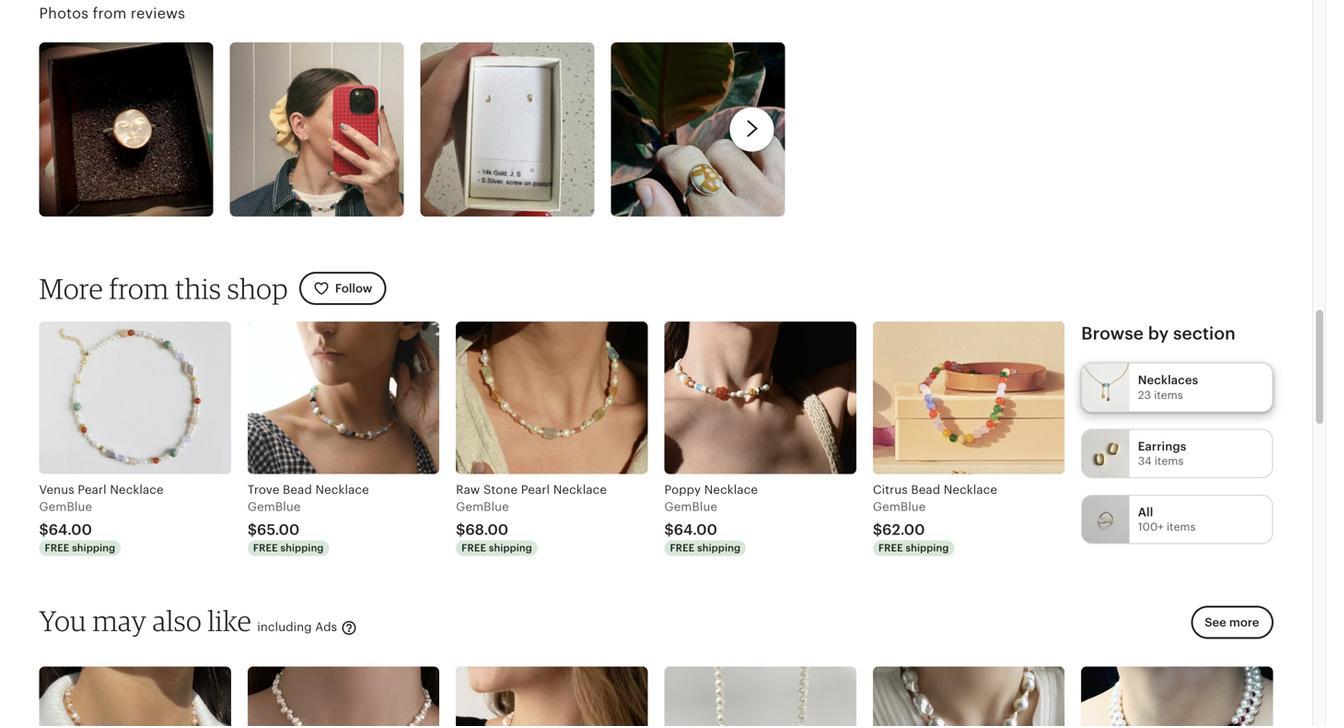 Task type: locate. For each thing, give the bounding box(es) containing it.
64.00
[[49, 521, 92, 538], [674, 521, 718, 538]]

1 free from the left
[[45, 542, 69, 554]]

shipping for 65.00
[[281, 542, 324, 554]]

1 horizontal spatial pearl
[[521, 483, 550, 497]]

bead inside trove bead necklace gemblue $ 65.00 free shipping
[[283, 483, 312, 497]]

trove
[[248, 483, 280, 497]]

more
[[1230, 615, 1260, 629]]

0 vertical spatial from
[[93, 5, 127, 21]]

pearl right stone
[[521, 483, 550, 497]]

citrus bead necklace image
[[873, 322, 1065, 474]]

5 necklace from the left
[[944, 483, 998, 497]]

$ down the poppy
[[665, 521, 674, 538]]

necklace right citrus
[[944, 483, 998, 497]]

$ down trove
[[248, 521, 257, 538]]

4 shipping from the left
[[698, 542, 741, 554]]

items for earrings
[[1155, 455, 1184, 467]]

earrings
[[1139, 439, 1187, 453]]

necklace
[[110, 483, 164, 497], [316, 483, 369, 497], [553, 483, 607, 497], [705, 483, 758, 497], [944, 483, 998, 497]]

poppy
[[665, 483, 701, 497]]

5 gemblue from the left
[[873, 500, 926, 513]]

$ down citrus
[[873, 521, 883, 538]]

free down 62.00
[[879, 542, 904, 554]]

5 free from the left
[[879, 542, 904, 554]]

1 horizontal spatial 64.00
[[674, 521, 718, 538]]

items down earrings
[[1155, 455, 1184, 467]]

4 gemblue from the left
[[665, 500, 718, 513]]

necklace inside venus pearl necklace gemblue $ 64.00 free shipping
[[110, 483, 164, 497]]

stone
[[484, 483, 518, 497]]

1 64.00 from the left
[[49, 521, 92, 538]]

free for 65.00
[[253, 542, 278, 554]]

browse by section
[[1082, 324, 1236, 343]]

gemblue inside trove bead necklace gemblue $ 65.00 free shipping
[[248, 500, 301, 513]]

free down the poppy
[[670, 542, 695, 554]]

0 horizontal spatial 64.00
[[49, 521, 92, 538]]

$
[[39, 521, 49, 538], [248, 521, 257, 538], [456, 521, 466, 538], [665, 521, 674, 538], [873, 521, 883, 538]]

free down 68.00
[[462, 542, 487, 554]]

$ inside venus pearl necklace gemblue $ 64.00 free shipping
[[39, 521, 49, 538]]

from for reviews
[[93, 5, 127, 21]]

4 $ from the left
[[665, 521, 674, 538]]

3 free from the left
[[462, 542, 487, 554]]

items inside necklaces 23 items
[[1155, 389, 1184, 401]]

$ down venus
[[39, 521, 49, 538]]

free inside venus pearl necklace gemblue $ 64.00 free shipping
[[45, 542, 69, 554]]

65.00
[[257, 521, 300, 538]]

free inside citrus bead necklace gemblue $ 62.00 free shipping
[[879, 542, 904, 554]]

gemblue inside citrus bead necklace gemblue $ 62.00 free shipping
[[873, 500, 926, 513]]

3 necklace from the left
[[553, 483, 607, 497]]

pearl choker necklace with heart charm, pearl choker with heart pendant, natural freshwater pearl necklace, june birthstone necklace image
[[248, 667, 440, 726]]

62.00
[[883, 521, 925, 538]]

$ down raw
[[456, 521, 466, 538]]

pearl
[[78, 483, 107, 497], [521, 483, 550, 497]]

2 necklace from the left
[[316, 483, 369, 497]]

2 bead from the left
[[912, 483, 941, 497]]

64.00 inside poppy necklace gemblue $ 64.00 free shipping
[[674, 521, 718, 538]]

68.00
[[466, 521, 509, 538]]

from left the this
[[109, 271, 169, 305]]

necklace right the poppy
[[705, 483, 758, 497]]

pearl right venus
[[78, 483, 107, 497]]

venus
[[39, 483, 74, 497]]

bead right trove
[[283, 483, 312, 497]]

shipping inside venus pearl necklace gemblue $ 64.00 free shipping
[[72, 542, 115, 554]]

$ inside citrus bead necklace gemblue $ 62.00 free shipping
[[873, 521, 883, 538]]

0 vertical spatial items
[[1155, 389, 1184, 401]]

free down venus
[[45, 542, 69, 554]]

shipping for 62.00
[[906, 542, 950, 554]]

shipping down 62.00
[[906, 542, 950, 554]]

items for all
[[1167, 521, 1196, 533]]

4 free from the left
[[670, 542, 695, 554]]

free down 65.00
[[253, 542, 278, 554]]

necklace for 64.00
[[110, 483, 164, 497]]

4 necklace from the left
[[705, 483, 758, 497]]

citrus bead necklace gemblue $ 62.00 free shipping
[[873, 483, 998, 554]]

gemblue for 65.00
[[248, 500, 301, 513]]

3 gemblue from the left
[[456, 500, 509, 513]]

bead for 62.00
[[912, 483, 941, 497]]

2 pearl from the left
[[521, 483, 550, 497]]

ads
[[315, 620, 337, 634]]

shipping
[[72, 542, 115, 554], [281, 542, 324, 554], [489, 542, 532, 554], [698, 542, 741, 554], [906, 542, 950, 554]]

23
[[1139, 389, 1152, 401]]

2 gemblue from the left
[[248, 500, 301, 513]]

gemblue down trove
[[248, 500, 301, 513]]

pearl inside raw stone pearl necklace gemblue $ 68.00 free shipping
[[521, 483, 550, 497]]

1 gemblue from the left
[[39, 500, 92, 513]]

free inside poppy necklace gemblue $ 64.00 free shipping
[[670, 542, 695, 554]]

1 bead from the left
[[283, 483, 312, 497]]

all
[[1139, 505, 1154, 519]]

64.00 inside venus pearl necklace gemblue $ 64.00 free shipping
[[49, 521, 92, 538]]

2 shipping from the left
[[281, 542, 324, 554]]

bead right citrus
[[912, 483, 941, 497]]

1 shipping from the left
[[72, 542, 115, 554]]

items
[[1155, 389, 1184, 401], [1155, 455, 1184, 467], [1167, 521, 1196, 533]]

bead
[[283, 483, 312, 497], [912, 483, 941, 497]]

items inside earrings 34 items
[[1155, 455, 1184, 467]]

shipping down venus
[[72, 542, 115, 554]]

3 shipping from the left
[[489, 542, 532, 554]]

necklace right stone
[[553, 483, 607, 497]]

gemblue down venus
[[39, 500, 92, 513]]

reviews
[[131, 5, 185, 21]]

items inside all 100+ items
[[1167, 521, 1196, 533]]

1 vertical spatial from
[[109, 271, 169, 305]]

trove bead necklace image
[[248, 322, 440, 474]]

64.00 down the poppy
[[674, 521, 718, 538]]

from
[[93, 5, 127, 21], [109, 271, 169, 305]]

see more listings in the all section image
[[1083, 496, 1130, 543]]

1 $ from the left
[[39, 521, 49, 538]]

necklace right trove
[[316, 483, 369, 497]]

gemblue down raw
[[456, 500, 509, 513]]

gemblue inside venus pearl necklace gemblue $ 64.00 free shipping
[[39, 500, 92, 513]]

poppy necklace image
[[665, 322, 857, 474]]

5 $ from the left
[[873, 521, 883, 538]]

citrus
[[873, 483, 908, 497]]

2 vertical spatial items
[[1167, 521, 1196, 533]]

64.00 down venus
[[49, 521, 92, 538]]

necklaces
[[1139, 373, 1199, 387]]

5 shipping from the left
[[906, 542, 950, 554]]

bead inside citrus bead necklace gemblue $ 62.00 free shipping
[[912, 483, 941, 497]]

1 necklace from the left
[[110, 483, 164, 497]]

pearl choker,bloody pearl necklace choker,handmade pearl necklace,horror jewellery, halloween,gothic,cosplay,chic,fashion,original design image
[[1082, 667, 1274, 726]]

necklace inside citrus bead necklace gemblue $ 62.00 free shipping
[[944, 483, 998, 497]]

venus pearl necklace image
[[39, 322, 231, 474]]

3 $ from the left
[[456, 521, 466, 538]]

shipping down 68.00
[[489, 542, 532, 554]]

2 $ from the left
[[248, 521, 257, 538]]

1 horizontal spatial bead
[[912, 483, 941, 497]]

1 pearl from the left
[[78, 483, 107, 497]]

shipping down 65.00
[[281, 542, 324, 554]]

100+
[[1139, 521, 1164, 533]]

like
[[208, 604, 252, 638]]

see more button
[[1192, 606, 1274, 639]]

from right photos
[[93, 5, 127, 21]]

poppy necklace gemblue $ 64.00 free shipping
[[665, 483, 758, 554]]

necklace inside trove bead necklace gemblue $ 65.00 free shipping
[[316, 483, 369, 497]]

gemblue down the poppy
[[665, 500, 718, 513]]

gemblue
[[39, 500, 92, 513], [248, 500, 301, 513], [456, 500, 509, 513], [665, 500, 718, 513], [873, 500, 926, 513]]

items right 100+
[[1167, 521, 1196, 533]]

0 horizontal spatial bead
[[283, 483, 312, 497]]

shipping inside citrus bead necklace gemblue $ 62.00 free shipping
[[906, 542, 950, 554]]

free
[[45, 542, 69, 554], [253, 542, 278, 554], [462, 542, 487, 554], [670, 542, 695, 554], [879, 542, 904, 554]]

necklace right venus
[[110, 483, 164, 497]]

more
[[39, 271, 103, 305]]

raw
[[456, 483, 480, 497]]

free inside trove bead necklace gemblue $ 65.00 free shipping
[[253, 542, 278, 554]]

see
[[1205, 615, 1227, 629]]

free inside raw stone pearl necklace gemblue $ 68.00 free shipping
[[462, 542, 487, 554]]

gemblue down citrus
[[873, 500, 926, 513]]

1 vertical spatial items
[[1155, 455, 1184, 467]]

$ inside trove bead necklace gemblue $ 65.00 free shipping
[[248, 521, 257, 538]]

2 64.00 from the left
[[674, 521, 718, 538]]

shipping down the poppy
[[698, 542, 741, 554]]

shipping inside trove bead necklace gemblue $ 65.00 free shipping
[[281, 542, 324, 554]]

items down necklaces
[[1155, 389, 1184, 401]]

free for 62.00
[[879, 542, 904, 554]]

0 horizontal spatial pearl
[[78, 483, 107, 497]]

2 free from the left
[[253, 542, 278, 554]]



Task type: vqa. For each thing, say whether or not it's contained in the screenshot.
Buy it now 'button'
no



Task type: describe. For each thing, give the bounding box(es) containing it.
may
[[93, 604, 147, 638]]

by
[[1149, 324, 1170, 343]]

$ for 64.00
[[39, 521, 49, 538]]

photos
[[39, 5, 89, 21]]

including
[[257, 620, 312, 634]]

$ for 62.00
[[873, 521, 883, 538]]

natural freshwater big baroque shaped pearl necklace image
[[873, 667, 1065, 726]]

gemblue inside raw stone pearl necklace gemblue $ 68.00 free shipping
[[456, 500, 509, 513]]

you may also like including ads
[[39, 604, 341, 638]]

more from this shop
[[39, 271, 288, 305]]

bead for 65.00
[[283, 483, 312, 497]]

necklace for 62.00
[[944, 483, 998, 497]]

necklace for 65.00
[[316, 483, 369, 497]]

browse
[[1082, 324, 1144, 343]]

free for 64.00
[[45, 542, 69, 554]]

necklace inside raw stone pearl necklace gemblue $ 68.00 free shipping
[[553, 483, 607, 497]]

34
[[1139, 455, 1152, 467]]

items for necklaces
[[1155, 389, 1184, 401]]

freshwater pearl necklace, genuine pearl necklace, dainty pearl necklace, pearl beaded necklace, gold pearl necklace, baroque pearl necklace image
[[39, 667, 231, 726]]

gemblue inside poppy necklace gemblue $ 64.00 free shipping
[[665, 500, 718, 513]]

shop
[[227, 271, 288, 305]]

$ inside raw stone pearl necklace gemblue $ 68.00 free shipping
[[456, 521, 466, 538]]

pearl inside venus pearl necklace gemblue $ 64.00 free shipping
[[78, 483, 107, 497]]

see more link
[[1186, 606, 1274, 650]]

all 100+ items
[[1139, 505, 1196, 533]]

raw stone pearl necklace image
[[456, 322, 648, 474]]

gemblue for 64.00
[[39, 500, 92, 513]]

also
[[153, 604, 202, 638]]

gemblue for 62.00
[[873, 500, 926, 513]]

$ inside poppy necklace gemblue $ 64.00 free shipping
[[665, 521, 674, 538]]

raw stone pearl necklace gemblue $ 68.00 free shipping
[[456, 483, 607, 554]]

follow
[[335, 281, 373, 295]]

shipping inside raw stone pearl necklace gemblue $ 68.00 free shipping
[[489, 542, 532, 554]]

from for this
[[109, 271, 169, 305]]

shipping for 64.00
[[72, 542, 115, 554]]

this
[[175, 271, 221, 305]]

trove bead necklace gemblue $ 65.00 free shipping
[[248, 483, 369, 554]]

$ for 65.00
[[248, 521, 257, 538]]

the freshwater pearl necklace // pearl necklace, pearl choker necklace, real pearl necklace, pearl bead necklace, pearl beaded necklace image
[[665, 667, 857, 726]]

shipping inside poppy necklace gemblue $ 64.00 free shipping
[[698, 542, 741, 554]]

venus pearl necklace gemblue $ 64.00 free shipping
[[39, 483, 164, 554]]

photos from reviews
[[39, 5, 185, 21]]

crystal freshwater pearl necklace women, baroque pearl beaded necklace choker, mixed pearl and bead necklace, colorful mismatched necklace image
[[456, 667, 648, 726]]

follow button
[[299, 272, 386, 305]]

necklaces 23 items
[[1139, 373, 1199, 401]]

necklace inside poppy necklace gemblue $ 64.00 free shipping
[[705, 483, 758, 497]]

section
[[1174, 324, 1236, 343]]

see more listings in the earrings section image
[[1083, 430, 1130, 477]]

you
[[39, 604, 87, 638]]

earrings 34 items
[[1139, 439, 1187, 467]]

see more
[[1205, 615, 1260, 629]]

see more listings in the necklaces section image
[[1083, 364, 1130, 411]]



